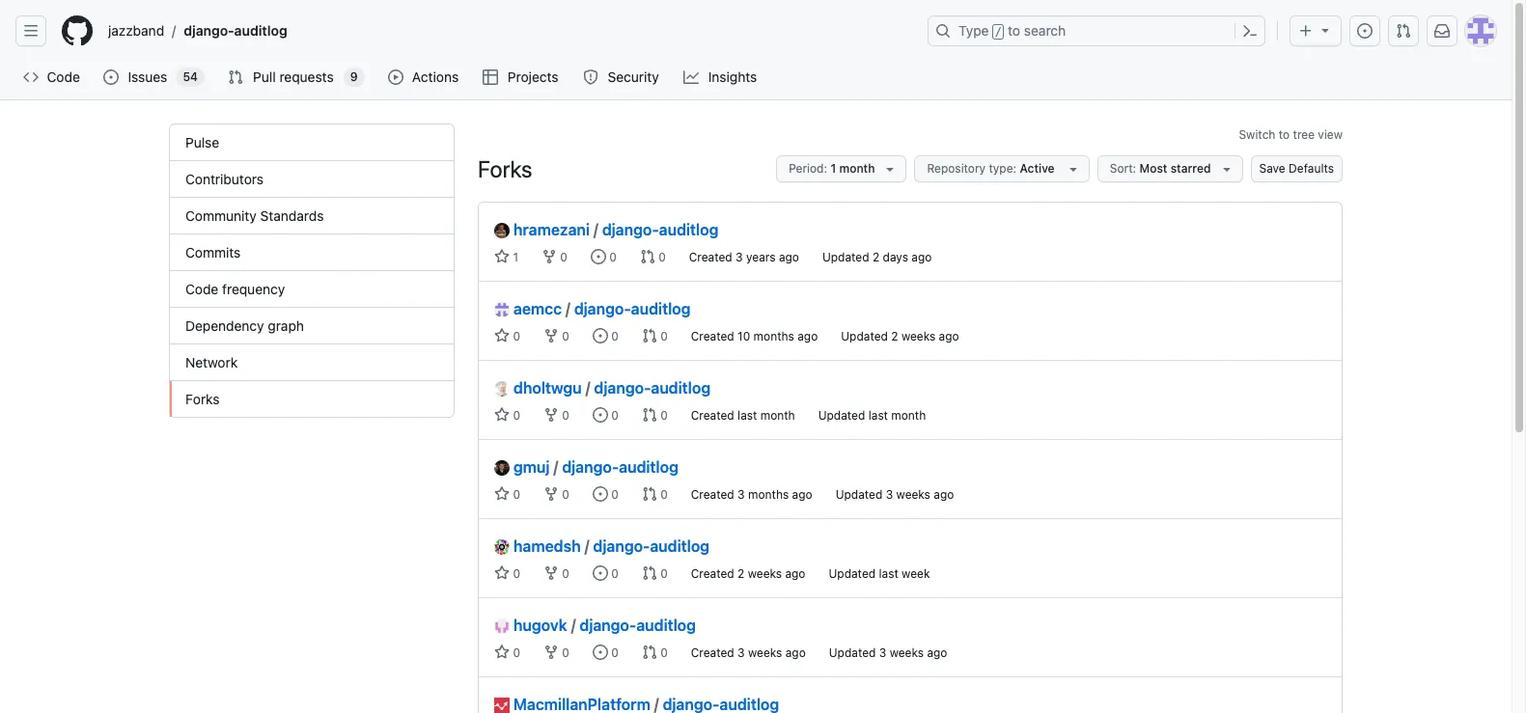 Task type: describe. For each thing, give the bounding box(es) containing it.
plus image
[[1299, 23, 1314, 39]]

month for created last month
[[761, 408, 795, 423]]

0 vertical spatial 1
[[831, 161, 836, 176]]

/ for hugovk
[[571, 617, 576, 634]]

standards
[[260, 208, 324, 224]]

3 for gmuj
[[738, 488, 745, 502]]

contributors link
[[170, 161, 454, 198]]

created for hramezani
[[689, 250, 733, 265]]

0 horizontal spatial 2
[[738, 567, 745, 581]]

@aemcc image
[[494, 302, 510, 318]]

notifications image
[[1435, 23, 1450, 39]]

repo forked image for hamedsh
[[544, 566, 559, 581]]

updated 3 weeks ago for gmuj
[[836, 488, 954, 502]]

last down 10
[[738, 408, 757, 423]]

switch to tree view
[[1239, 127, 1343, 142]]

defaults
[[1289, 161, 1334, 176]]

django- for hamedsh
[[593, 538, 650, 555]]

code frequency link
[[170, 271, 454, 308]]

active
[[1020, 161, 1055, 176]]

1 inside the 1 link
[[510, 250, 518, 265]]

repo forked image for dholtwgu
[[544, 407, 559, 423]]

sort:
[[1110, 161, 1137, 176]]

updated for hamedsh
[[829, 567, 876, 581]]

repo forked image for hramezani
[[542, 249, 557, 265]]

django- for hramezani
[[602, 221, 659, 238]]

jazzband
[[108, 22, 164, 39]]

repo forked image for hugovk
[[544, 645, 559, 660]]

month for period: 1 month
[[839, 161, 875, 176]]

last for dholtwgu
[[869, 408, 888, 423]]

issue opened image for hramezani
[[591, 249, 606, 265]]

period: 1 month
[[789, 161, 875, 176]]

1 horizontal spatial triangle down image
[[1318, 22, 1333, 38]]

security
[[608, 69, 659, 85]]

/ django-auditlog for hamedsh
[[585, 538, 710, 555]]

insights link
[[676, 63, 767, 92]]

auditlog for hamedsh
[[650, 538, 710, 555]]

sort: most starred
[[1110, 161, 1211, 176]]

dependency graph link
[[170, 308, 454, 345]]

code for code
[[47, 69, 80, 85]]

git pull request image for hramezani
[[640, 249, 655, 265]]

projects link
[[475, 63, 568, 92]]

star image for dholtwgu
[[494, 407, 510, 423]]

code image
[[23, 70, 39, 85]]

weeks for gmuj
[[897, 488, 931, 502]]

forks inside "forks" link
[[185, 391, 220, 407]]

hramezani link
[[494, 218, 590, 241]]

graph image
[[684, 70, 699, 85]]

days
[[883, 250, 909, 265]]

graph
[[268, 318, 304, 334]]

/ django-auditlog for hramezani
[[594, 221, 719, 238]]

/ inside jazzband / django-auditlog
[[172, 23, 176, 39]]

git pull request image for hamedsh
[[642, 566, 657, 581]]

week
[[902, 567, 930, 581]]

type
[[959, 22, 989, 39]]

auditlog for gmuj
[[619, 459, 679, 476]]

issues
[[128, 69, 167, 85]]

type / to search
[[959, 22, 1066, 39]]

updated for hugovk
[[829, 646, 876, 660]]

auditlog for dholtwgu
[[651, 379, 711, 397]]

1 link
[[494, 249, 518, 265]]

pulse
[[185, 134, 219, 151]]

54
[[183, 70, 198, 84]]

/ for dholtwgu
[[586, 379, 590, 397]]

issue opened image for hamedsh
[[593, 566, 608, 581]]

created 3 years ago
[[689, 250, 799, 265]]

commits link
[[170, 235, 454, 271]]

created last month
[[691, 408, 795, 423]]

view
[[1318, 127, 1343, 142]]

commits
[[185, 244, 241, 261]]

network link
[[170, 345, 454, 381]]

shield image
[[583, 70, 599, 85]]

weeks for hugovk
[[890, 646, 924, 660]]

auditlog for aemcc
[[631, 300, 691, 318]]

created for hamedsh
[[691, 567, 734, 581]]

@hamedsh image
[[494, 540, 510, 555]]

1 vertical spatial to
[[1279, 127, 1290, 142]]

django- inside jazzband / django-auditlog
[[184, 22, 234, 39]]

insights
[[708, 69, 757, 85]]

command palette image
[[1243, 23, 1258, 39]]

django-auditlog link for aemcc
[[574, 300, 691, 318]]

django- for aemcc
[[574, 300, 631, 318]]

/ for hramezani
[[594, 221, 598, 238]]

3 for hugovk
[[738, 646, 745, 660]]

/ for aemcc
[[566, 300, 571, 318]]

updated last week
[[829, 567, 930, 581]]

git pull request image for dholtwgu
[[642, 407, 657, 423]]

django-auditlog link for hamedsh
[[593, 538, 710, 555]]

star image for hamedsh
[[494, 566, 510, 581]]

created 3 weeks ago
[[691, 646, 806, 660]]

dependency graph
[[185, 318, 304, 334]]

projects
[[508, 69, 559, 85]]

triangle down image for active
[[1066, 161, 1081, 177]]

pull
[[253, 69, 276, 85]]

play image
[[388, 70, 403, 85]]

repository type: active
[[927, 161, 1058, 176]]

9
[[350, 70, 358, 84]]

save defaults
[[1260, 161, 1334, 176]]

/ django-auditlog for hugovk
[[571, 617, 696, 634]]

hugovk
[[514, 617, 567, 634]]

10
[[738, 329, 750, 344]]

/ for hamedsh
[[585, 538, 589, 555]]

@gmuj image
[[494, 461, 510, 476]]

django-auditlog link for hramezani
[[602, 221, 719, 238]]

code link
[[15, 63, 88, 92]]

save
[[1260, 161, 1286, 176]]

git pull request image
[[642, 328, 657, 344]]



Task type: locate. For each thing, give the bounding box(es) containing it.
weeks down week
[[890, 646, 924, 660]]

0 horizontal spatial 1
[[510, 250, 518, 265]]

/ right dholtwgu in the bottom left of the page
[[586, 379, 590, 397]]

@hramezani image
[[494, 223, 510, 238]]

1 vertical spatial updated 3 weeks ago
[[829, 646, 948, 660]]

community standards link
[[170, 198, 454, 235]]

star image
[[494, 328, 510, 344], [494, 407, 510, 423], [494, 566, 510, 581]]

ago
[[779, 250, 799, 265], [912, 250, 932, 265], [798, 329, 818, 344], [939, 329, 959, 344], [792, 488, 813, 502], [934, 488, 954, 502], [785, 567, 806, 581], [786, 646, 806, 660], [927, 646, 948, 660]]

weeks up week
[[897, 488, 931, 502]]

/ inside type / to search
[[995, 25, 1002, 39]]

month for updated last month
[[891, 408, 926, 423]]

star image for gmuj
[[494, 487, 510, 502]]

3 down created 2 weeks ago
[[738, 646, 745, 660]]

git pull request image for hugovk
[[642, 645, 657, 660]]

2 left days
[[873, 250, 880, 265]]

triangle down image for 1 month
[[883, 161, 898, 177]]

0 vertical spatial repo forked image
[[542, 249, 557, 265]]

star image down @hugovk icon
[[494, 645, 510, 660]]

repo forked image down aemcc
[[544, 328, 559, 344]]

months right 10
[[754, 329, 794, 344]]

star image
[[494, 249, 510, 265], [494, 487, 510, 502], [494, 645, 510, 660]]

django-auditlog link for hugovk
[[580, 617, 696, 634]]

code
[[47, 69, 80, 85], [185, 281, 218, 297]]

contributors
[[185, 171, 264, 187]]

list
[[100, 15, 916, 46]]

/ right type
[[995, 25, 1002, 39]]

gmuj link
[[494, 456, 550, 479]]

created
[[689, 250, 733, 265], [691, 329, 734, 344], [691, 408, 734, 423], [691, 488, 734, 502], [691, 567, 734, 581], [691, 646, 734, 660]]

triangle down image
[[883, 161, 898, 177], [1066, 161, 1081, 177]]

1 vertical spatial 2
[[891, 329, 898, 344]]

code right code image
[[47, 69, 80, 85]]

django-auditlog link for dholtwgu
[[594, 379, 711, 397]]

repository
[[927, 161, 986, 176]]

/ right jazzband
[[172, 23, 176, 39]]

1 vertical spatial 1
[[510, 250, 518, 265]]

homepage image
[[62, 15, 93, 46]]

created left years on the top of the page
[[689, 250, 733, 265]]

aemcc link
[[494, 297, 562, 321]]

/ for gmuj
[[554, 459, 558, 476]]

last left week
[[879, 567, 899, 581]]

0 vertical spatial star image
[[494, 249, 510, 265]]

/ right hugovk
[[571, 617, 576, 634]]

actions
[[412, 69, 459, 85]]

updated 3 weeks ago up updated last week
[[836, 488, 954, 502]]

0 vertical spatial months
[[754, 329, 794, 344]]

month down created 10 months ago
[[761, 408, 795, 423]]

month
[[839, 161, 875, 176], [761, 408, 795, 423], [891, 408, 926, 423]]

aemcc
[[514, 300, 562, 318]]

1 horizontal spatial triangle down image
[[1066, 161, 1081, 177]]

created down created last month
[[691, 488, 734, 502]]

hamedsh link
[[494, 535, 581, 558]]

updated 2 weeks ago
[[841, 329, 959, 344]]

django-auditlog link
[[176, 15, 295, 46], [602, 221, 719, 238], [574, 300, 691, 318], [594, 379, 711, 397], [562, 459, 679, 476], [593, 538, 710, 555], [580, 617, 696, 634]]

2 for aemcc
[[891, 329, 898, 344]]

0 vertical spatial to
[[1008, 22, 1021, 39]]

2 star image from the top
[[494, 407, 510, 423]]

1 repo forked image from the top
[[544, 328, 559, 344]]

insights element
[[169, 124, 455, 418]]

community standards
[[185, 208, 324, 224]]

star image down @gmuj image
[[494, 487, 510, 502]]

star image for aemcc
[[494, 328, 510, 344]]

repo forked image down "hamedsh"
[[544, 566, 559, 581]]

created for aemcc
[[691, 329, 734, 344]]

1
[[831, 161, 836, 176], [510, 250, 518, 265]]

0 horizontal spatial code
[[47, 69, 80, 85]]

django- down git pull request image
[[594, 379, 651, 397]]

forks link
[[170, 381, 454, 417]]

3 star image from the top
[[494, 645, 510, 660]]

django-auditlog link for gmuj
[[562, 459, 679, 476]]

issue opened image for dholtwgu
[[593, 407, 608, 423]]

dholtwgu
[[514, 379, 582, 397]]

django- right "hamedsh"
[[593, 538, 650, 555]]

security link
[[575, 63, 668, 92]]

created for dholtwgu
[[691, 408, 734, 423]]

weeks down days
[[902, 329, 936, 344]]

search
[[1024, 22, 1066, 39]]

1 horizontal spatial 1
[[831, 161, 836, 176]]

weeks down created 3 months ago
[[748, 567, 782, 581]]

1 star image from the top
[[494, 328, 510, 344]]

issue opened image for gmuj
[[593, 487, 608, 502]]

/ django-auditlog for aemcc
[[566, 300, 691, 318]]

0 vertical spatial star image
[[494, 328, 510, 344]]

1 vertical spatial star image
[[494, 487, 510, 502]]

forks
[[478, 155, 532, 182], [185, 391, 220, 407]]

3 left years on the top of the page
[[736, 250, 743, 265]]

triangle down image
[[1318, 22, 1333, 38], [1219, 161, 1234, 177]]

updated 3 weeks ago down updated last week
[[829, 646, 948, 660]]

auditlog inside jazzband / django-auditlog
[[234, 22, 287, 39]]

updated
[[823, 250, 870, 265], [841, 329, 888, 344], [818, 408, 865, 423], [836, 488, 883, 502], [829, 567, 876, 581], [829, 646, 876, 660]]

created up created 3 weeks ago
[[691, 567, 734, 581]]

hamedsh
[[514, 538, 581, 555]]

/ right hramezani
[[594, 221, 598, 238]]

created 2 weeks ago
[[691, 567, 806, 581]]

requests
[[279, 69, 334, 85]]

2 up created 3 weeks ago
[[738, 567, 745, 581]]

/
[[172, 23, 176, 39], [995, 25, 1002, 39], [594, 221, 598, 238], [566, 300, 571, 318], [586, 379, 590, 397], [554, 459, 558, 476], [585, 538, 589, 555], [571, 617, 576, 634]]

triangle down image right period: 1 month at the top right
[[883, 161, 898, 177]]

1 vertical spatial code
[[185, 281, 218, 297]]

1 horizontal spatial month
[[839, 161, 875, 176]]

0 horizontal spatial to
[[1008, 22, 1021, 39]]

updated 3 weeks ago for hugovk
[[829, 646, 948, 660]]

jazzband / django-auditlog
[[108, 22, 287, 39]]

created down created 2 weeks ago
[[691, 646, 734, 660]]

1 horizontal spatial code
[[185, 281, 218, 297]]

weeks for aemcc
[[902, 329, 936, 344]]

repo forked image down gmuj
[[544, 487, 559, 502]]

created left 10
[[691, 329, 734, 344]]

2 vertical spatial repo forked image
[[544, 645, 559, 660]]

month down updated 2 weeks ago
[[891, 408, 926, 423]]

repo forked image for gmuj
[[544, 487, 559, 502]]

0 vertical spatial triangle down image
[[1318, 22, 1333, 38]]

2 triangle down image from the left
[[1066, 161, 1081, 177]]

2 vertical spatial repo forked image
[[544, 566, 559, 581]]

issue opened image
[[1358, 23, 1373, 39], [593, 328, 608, 344], [593, 407, 608, 423], [593, 645, 608, 660]]

created up created 3 months ago
[[691, 408, 734, 423]]

to
[[1008, 22, 1021, 39], [1279, 127, 1290, 142]]

auditlog
[[234, 22, 287, 39], [659, 221, 719, 238], [631, 300, 691, 318], [651, 379, 711, 397], [619, 459, 679, 476], [650, 538, 710, 555], [637, 617, 696, 634]]

django- right hugovk
[[580, 617, 637, 634]]

0 horizontal spatial triangle down image
[[1219, 161, 1234, 177]]

repo forked image down hramezani
[[542, 249, 557, 265]]

1 down @hramezani image
[[510, 250, 518, 265]]

created for hugovk
[[691, 646, 734, 660]]

django- right aemcc
[[574, 300, 631, 318]]

@macmillanplatform image
[[494, 698, 510, 714]]

2 vertical spatial 2
[[738, 567, 745, 581]]

community
[[185, 208, 257, 224]]

2 horizontal spatial month
[[891, 408, 926, 423]]

repo forked image down hugovk
[[544, 645, 559, 660]]

django- up 54
[[184, 22, 234, 39]]

django- right hramezani
[[602, 221, 659, 238]]

1 vertical spatial months
[[748, 488, 789, 502]]

pull requests
[[253, 69, 334, 85]]

star image down @hramezani image
[[494, 249, 510, 265]]

git pull request image for gmuj
[[642, 487, 657, 502]]

2 vertical spatial star image
[[494, 566, 510, 581]]

0 vertical spatial 2
[[873, 250, 880, 265]]

months for gmuj
[[748, 488, 789, 502]]

django-
[[184, 22, 234, 39], [602, 221, 659, 238], [574, 300, 631, 318], [594, 379, 651, 397], [562, 459, 619, 476], [593, 538, 650, 555], [580, 617, 637, 634]]

network
[[185, 354, 238, 371]]

3 down created last month
[[738, 488, 745, 502]]

years
[[746, 250, 776, 265]]

3 repo forked image from the top
[[544, 566, 559, 581]]

3 for hramezani
[[736, 250, 743, 265]]

period:
[[789, 161, 827, 176]]

/ right "hamedsh"
[[585, 538, 589, 555]]

month right period:
[[839, 161, 875, 176]]

code inside "link"
[[185, 281, 218, 297]]

1 horizontal spatial 2
[[873, 250, 880, 265]]

forks up @hramezani image
[[478, 155, 532, 182]]

updated last month
[[818, 408, 926, 423]]

star image for hramezani
[[494, 249, 510, 265]]

django- for dholtwgu
[[594, 379, 651, 397]]

updated for aemcc
[[841, 329, 888, 344]]

2 vertical spatial star image
[[494, 645, 510, 660]]

/ django-auditlog for dholtwgu
[[586, 379, 711, 397]]

created 10 months ago
[[691, 329, 818, 344]]

3 up updated last week
[[886, 488, 893, 502]]

created for gmuj
[[691, 488, 734, 502]]

repo forked image
[[544, 328, 559, 344], [544, 407, 559, 423], [544, 566, 559, 581]]

repo forked image for aemcc
[[544, 328, 559, 344]]

2 for hramezani
[[873, 250, 880, 265]]

gmuj
[[514, 459, 550, 476]]

hramezani
[[514, 221, 590, 238]]

1 triangle down image from the left
[[883, 161, 898, 177]]

star image down the @dholtwgu icon at the bottom left of the page
[[494, 407, 510, 423]]

3 star image from the top
[[494, 566, 510, 581]]

0 vertical spatial updated 3 weeks ago
[[836, 488, 954, 502]]

last for hamedsh
[[879, 567, 899, 581]]

switch
[[1239, 127, 1276, 142]]

code for code frequency
[[185, 281, 218, 297]]

auditlog for hramezani
[[659, 221, 719, 238]]

list containing jazzband
[[100, 15, 916, 46]]

triangle down image right starred
[[1219, 161, 1234, 177]]

/ django-auditlog for gmuj
[[554, 459, 679, 476]]

django- right gmuj
[[562, 459, 619, 476]]

1 vertical spatial repo forked image
[[544, 407, 559, 423]]

0 horizontal spatial triangle down image
[[883, 161, 898, 177]]

last down updated 2 weeks ago
[[869, 408, 888, 423]]

django- for hugovk
[[580, 617, 637, 634]]

updated 3 weeks ago
[[836, 488, 954, 502], [829, 646, 948, 660]]

repo forked image down dholtwgu in the bottom left of the page
[[544, 407, 559, 423]]

/ right gmuj
[[554, 459, 558, 476]]

jazzband link
[[100, 15, 172, 46]]

0 vertical spatial forks
[[478, 155, 532, 182]]

0 vertical spatial repo forked image
[[544, 328, 559, 344]]

/ right aemcc
[[566, 300, 571, 318]]

last
[[738, 408, 757, 423], [869, 408, 888, 423], [879, 567, 899, 581]]

to left search
[[1008, 22, 1021, 39]]

auditlog for hugovk
[[637, 617, 696, 634]]

code down commits
[[185, 281, 218, 297]]

0 vertical spatial code
[[47, 69, 80, 85]]

1 horizontal spatial to
[[1279, 127, 1290, 142]]

frequency
[[222, 281, 285, 297]]

star image for hugovk
[[494, 645, 510, 660]]

1 star image from the top
[[494, 249, 510, 265]]

3
[[736, 250, 743, 265], [738, 488, 745, 502], [886, 488, 893, 502], [738, 646, 745, 660], [879, 646, 887, 660]]

updated 2 days ago
[[823, 250, 932, 265]]

issue opened image for hugovk
[[593, 645, 608, 660]]

@dholtwgu image
[[494, 381, 510, 397]]

star image down @hamedsh icon
[[494, 566, 510, 581]]

months
[[754, 329, 794, 344], [748, 488, 789, 502]]

0 horizontal spatial month
[[761, 408, 795, 423]]

repo forked image
[[542, 249, 557, 265], [544, 487, 559, 502], [544, 645, 559, 660]]

1 vertical spatial repo forked image
[[544, 487, 559, 502]]

forks down network at the left of the page
[[185, 391, 220, 407]]

table image
[[483, 70, 499, 85]]

django- for gmuj
[[562, 459, 619, 476]]

1 vertical spatial triangle down image
[[1219, 161, 1234, 177]]

3 down updated last week
[[879, 646, 887, 660]]

2 down days
[[891, 329, 898, 344]]

dependency
[[185, 318, 264, 334]]

pulse link
[[170, 125, 454, 161]]

hugovk link
[[494, 614, 567, 637]]

updated for hramezani
[[823, 250, 870, 265]]

actions link
[[380, 63, 468, 92]]

issue opened image
[[104, 70, 119, 85], [591, 249, 606, 265], [593, 487, 608, 502], [593, 566, 608, 581]]

2 repo forked image from the top
[[544, 407, 559, 423]]

1 right period:
[[831, 161, 836, 176]]

1 horizontal spatial forks
[[478, 155, 532, 182]]

weeks
[[902, 329, 936, 344], [897, 488, 931, 502], [748, 567, 782, 581], [748, 646, 782, 660], [890, 646, 924, 660]]

switch to tree view link
[[1239, 127, 1343, 142]]

starred
[[1171, 161, 1211, 176]]

updated for dholtwgu
[[818, 408, 865, 423]]

save defaults button
[[1251, 155, 1343, 182]]

months up created 2 weeks ago
[[748, 488, 789, 502]]

triangle down image right plus image
[[1318, 22, 1333, 38]]

triangle down image right active on the right top of the page
[[1066, 161, 1081, 177]]

dholtwgu link
[[494, 377, 582, 400]]

star image down @aemcc icon at the top of the page
[[494, 328, 510, 344]]

type:
[[989, 161, 1017, 176]]

code frequency
[[185, 281, 285, 297]]

issue opened image for aemcc
[[593, 328, 608, 344]]

to left tree
[[1279, 127, 1290, 142]]

2 star image from the top
[[494, 487, 510, 502]]

weeks down created 2 weeks ago
[[748, 646, 782, 660]]

@hugovk image
[[494, 619, 510, 634]]

0
[[557, 250, 568, 265], [606, 250, 617, 265], [655, 250, 666, 265], [510, 329, 520, 344], [559, 329, 570, 344], [608, 329, 619, 344], [657, 329, 668, 344], [510, 408, 520, 423], [559, 408, 570, 423], [608, 408, 619, 423], [657, 408, 668, 423], [510, 488, 520, 502], [559, 488, 570, 502], [608, 488, 619, 502], [657, 488, 668, 502], [510, 567, 520, 581], [559, 567, 570, 581], [608, 567, 619, 581], [657, 567, 668, 581], [510, 646, 520, 660], [559, 646, 570, 660], [608, 646, 619, 660], [657, 646, 668, 660]]

months for aemcc
[[754, 329, 794, 344]]

updated for gmuj
[[836, 488, 883, 502]]

created 3 months ago
[[691, 488, 813, 502]]

1 vertical spatial forks
[[185, 391, 220, 407]]

most
[[1140, 161, 1168, 176]]

tree
[[1293, 127, 1315, 142]]

git pull request image
[[1396, 23, 1412, 39], [228, 70, 243, 85], [640, 249, 655, 265], [642, 407, 657, 423], [642, 487, 657, 502], [642, 566, 657, 581], [642, 645, 657, 660]]

1 vertical spatial star image
[[494, 407, 510, 423]]

2 horizontal spatial 2
[[891, 329, 898, 344]]

0 horizontal spatial forks
[[185, 391, 220, 407]]



Task type: vqa. For each thing, say whether or not it's contained in the screenshot.


